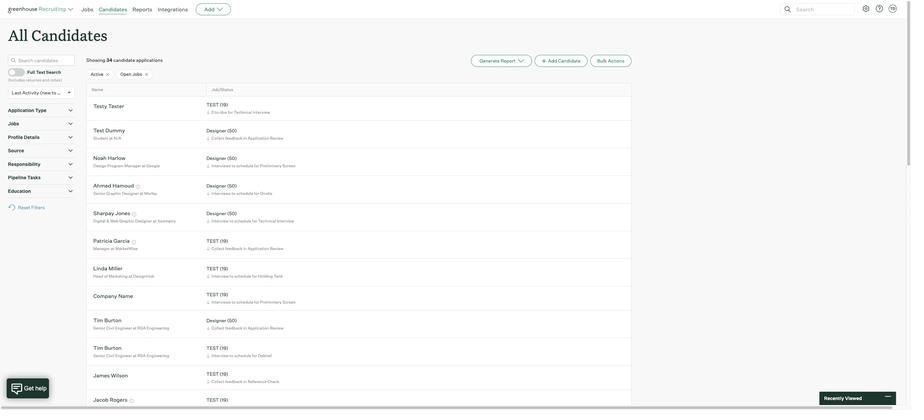 Task type: vqa. For each thing, say whether or not it's contained in the screenshot.
Interview for TEST (19) Interview to schedule for Debrief
yes



Task type: locate. For each thing, give the bounding box(es) containing it.
4 collect feedback in application review link from the top
[[205, 405, 285, 411]]

0 vertical spatial preliminary
[[260, 164, 282, 169]]

in left reference at the bottom left of the page
[[243, 380, 247, 385]]

rsa for test (19)
[[137, 354, 146, 359]]

2 engineer from the top
[[115, 354, 132, 359]]

collect feedback in application review link up test (19) interview to schedule for debrief
[[205, 325, 285, 332]]

schedule inside designer (50) interviews to schedule for onsite
[[236, 191, 253, 196]]

designer
[[206, 128, 226, 134], [206, 156, 226, 161], [206, 183, 226, 189], [122, 191, 139, 196], [206, 211, 226, 217], [135, 219, 152, 224], [206, 318, 226, 324], [106, 406, 123, 411]]

2 vertical spatial jobs
[[8, 121, 19, 127]]

to inside designer (50) interviews to schedule for preliminary screen
[[232, 164, 235, 169]]

tim burton link down company
[[93, 318, 122, 325]]

preliminary down holding
[[260, 300, 282, 305]]

1 interviews to schedule for preliminary screen link from the top
[[205, 163, 297, 169]]

rsa for designer (50)
[[137, 326, 146, 331]]

1 vertical spatial engineer
[[115, 354, 132, 359]]

schedule down interview to schedule for holding tank link
[[236, 300, 253, 305]]

interviews to schedule for preliminary screen link down interview to schedule for holding tank link
[[205, 299, 297, 306]]

1 tim burton senior civil engineer at rsa engineering from the top
[[93, 318, 169, 331]]

education
[[8, 188, 31, 194]]

garcia
[[113, 238, 130, 245]]

designer (50) collect feedback in application review down test (19) interviews to schedule for preliminary screen
[[206, 318, 283, 331]]

add inside popup button
[[204, 6, 215, 13]]

(50) up designer (50) interviews to schedule for onsite
[[227, 156, 237, 161]]

graphic
[[106, 191, 121, 196], [119, 219, 134, 224]]

feedback up test (19) interview to schedule for debrief
[[225, 326, 243, 331]]

test (19) collect feedback in application review down interview to schedule for technical interview link
[[206, 239, 283, 251]]

recently
[[824, 396, 844, 402]]

2 collect feedback in application review link from the top
[[205, 246, 285, 252]]

0 horizontal spatial name
[[92, 87, 103, 92]]

to for designer (50) interview to schedule for technical interview
[[230, 219, 233, 224]]

1 screen from the top
[[282, 164, 296, 169]]

2 interviews from the top
[[211, 191, 231, 196]]

test (19) collect feedback in reference check
[[206, 372, 279, 385]]

review for senior civil engineer at rsa engineering
[[270, 326, 283, 331]]

schedule for test (19) interview to schedule for debrief
[[234, 354, 251, 359]]

for for test (19) interview to schedule for debrief
[[252, 354, 257, 359]]

3 collect from the top
[[211, 326, 224, 331]]

interviews
[[211, 164, 231, 169], [211, 191, 231, 196], [211, 300, 231, 305]]

2 test from the top
[[206, 239, 219, 244]]

technical down onsite
[[258, 219, 276, 224]]

0 horizontal spatial add
[[204, 6, 215, 13]]

add candidate
[[548, 58, 581, 64]]

1 vertical spatial test (19) collect feedback in application review
[[206, 398, 283, 411]]

for inside test (19) 2 to-dos for technical interview
[[228, 110, 233, 115]]

0 vertical spatial test (19) collect feedback in application review
[[206, 239, 283, 251]]

(50) for tim burton
[[227, 318, 237, 324]]

interview to schedule for technical interview link
[[205, 218, 296, 224]]

2 review from the top
[[270, 246, 283, 251]]

last activity (new to old)
[[12, 90, 66, 95]]

sharpay jones link
[[93, 210, 130, 218]]

collect for senior civil engineer at rsa engineering
[[211, 326, 224, 331]]

(50) up interview to schedule for technical interview link
[[227, 211, 237, 217]]

1 burton from the top
[[104, 318, 122, 324]]

0 vertical spatial screen
[[282, 164, 296, 169]]

collect for manager at marketwise
[[211, 246, 224, 251]]

review for student at n/a
[[270, 136, 283, 141]]

1 vertical spatial engineering
[[147, 354, 169, 359]]

4 feedback from the top
[[225, 380, 243, 385]]

in
[[243, 136, 247, 141], [243, 246, 247, 251], [243, 326, 247, 331], [243, 380, 247, 385], [243, 406, 247, 411]]

2 senior from the top
[[93, 326, 105, 331]]

3 (19) from the top
[[220, 266, 228, 272]]

0 vertical spatial technical
[[234, 110, 252, 115]]

0 horizontal spatial technical
[[234, 110, 252, 115]]

0 horizontal spatial jobs
[[8, 121, 19, 127]]

to
[[52, 90, 56, 95], [232, 164, 235, 169], [232, 191, 235, 196], [230, 219, 233, 224], [230, 274, 233, 279], [232, 300, 235, 305], [230, 354, 233, 359]]

engineer
[[115, 326, 132, 331], [115, 354, 132, 359]]

designer (50) collect feedback in application review down 2 to-dos for technical interview link
[[206, 128, 283, 141]]

test inside test (19) collect feedback in reference check
[[206, 372, 219, 378]]

1 vertical spatial designer (50) collect feedback in application review
[[206, 318, 283, 331]]

(50)
[[227, 128, 237, 134], [227, 156, 237, 161], [227, 183, 237, 189], [227, 211, 237, 217], [227, 318, 237, 324]]

interviews for designer (50) interviews to schedule for preliminary screen
[[211, 164, 231, 169]]

0 vertical spatial manager
[[124, 164, 141, 169]]

test (19) collect feedback in application review
[[206, 239, 283, 251], [206, 398, 283, 411]]

screen inside designer (50) interviews to schedule for preliminary screen
[[282, 164, 296, 169]]

in up test (19) interview to schedule for holding tank
[[243, 246, 247, 251]]

1 designer (50) collect feedback in application review from the top
[[206, 128, 283, 141]]

interview to schedule for holding tank link
[[205, 273, 285, 280]]

0 vertical spatial interviews
[[211, 164, 231, 169]]

engineer for test (19)
[[115, 354, 132, 359]]

interviews inside designer (50) interviews to schedule for onsite
[[211, 191, 231, 196]]

at inside noah harlow design program manager at google
[[142, 164, 146, 169]]

test inside test (19) interviews to schedule for preliminary screen
[[206, 292, 219, 298]]

test inside test (19) interview to schedule for holding tank
[[206, 266, 219, 272]]

for left onsite
[[254, 191, 259, 196]]

manager
[[124, 164, 141, 169], [93, 246, 110, 251]]

3 interviews from the top
[[211, 300, 231, 305]]

reports
[[132, 6, 152, 13]]

in down collect feedback in reference check link
[[243, 406, 247, 411]]

civil down "company name" link
[[106, 326, 114, 331]]

application for student at n/a
[[248, 136, 269, 141]]

manager down patricia
[[93, 246, 110, 251]]

2 tim from the top
[[93, 345, 103, 352]]

(50) up interviews to schedule for onsite "link"
[[227, 183, 237, 189]]

1 collect feedback in application review link from the top
[[205, 135, 285, 142]]

schedule for designer (50) interviews to schedule for preliminary screen
[[236, 164, 253, 169]]

designer (50) interview to schedule for technical interview
[[206, 211, 294, 224]]

schedule inside test (19) interviews to schedule for preliminary screen
[[236, 300, 253, 305]]

screen for (19)
[[282, 300, 296, 305]]

civil
[[106, 326, 114, 331], [106, 354, 114, 359]]

schedule inside test (19) interview to schedule for debrief
[[234, 354, 251, 359]]

to for test (19) interviews to schedule for preliminary screen
[[232, 300, 235, 305]]

2 in from the top
[[243, 246, 247, 251]]

1 vertical spatial add
[[548, 58, 557, 64]]

at
[[109, 136, 113, 141], [142, 164, 146, 169], [140, 191, 143, 196], [153, 219, 157, 224], [111, 246, 114, 251], [129, 274, 132, 279], [133, 326, 137, 331], [133, 354, 137, 359], [124, 406, 127, 411]]

1 rsa from the top
[[137, 326, 146, 331]]

screen for (50)
[[282, 164, 296, 169]]

full
[[27, 70, 35, 75]]

tim burton link up james wilson
[[93, 345, 122, 353]]

technical right dos
[[234, 110, 252, 115]]

test for 2 to-dos for technical interview
[[206, 102, 219, 108]]

tim burton senior civil engineer at rsa engineering for test
[[93, 345, 169, 359]]

notes)
[[50, 78, 62, 83]]

jobs left candidates link
[[81, 6, 93, 13]]

2 (50) from the top
[[227, 156, 237, 161]]

manager right program
[[124, 164, 141, 169]]

designer inside designer (50) interview to schedule for technical interview
[[206, 211, 226, 217]]

patricia garcia
[[93, 238, 130, 245]]

add
[[204, 6, 215, 13], [548, 58, 557, 64]]

details
[[24, 134, 40, 140]]

test inside test (19) interview to schedule for debrief
[[206, 346, 219, 352]]

0 vertical spatial designer (50) collect feedback in application review
[[206, 128, 283, 141]]

tim burton senior civil engineer at rsa engineering down "company name" link
[[93, 318, 169, 331]]

4 collect from the top
[[211, 380, 224, 385]]

harlow
[[108, 155, 125, 162]]

greenhouse recruiting image
[[8, 5, 68, 13]]

1 vertical spatial senior
[[93, 326, 105, 331]]

schedule for test (19) interview to schedule for holding tank
[[234, 274, 251, 279]]

to for test (19) interview to schedule for holding tank
[[230, 274, 233, 279]]

schedule up designer (50) interviews to schedule for onsite
[[236, 164, 253, 169]]

3 collect feedback in application review link from the top
[[205, 325, 285, 332]]

(50) down 2 to-dos for technical interview link
[[227, 128, 237, 134]]

1 horizontal spatial name
[[118, 293, 133, 300]]

to inside designer (50) interviews to schedule for onsite
[[232, 191, 235, 196]]

4 (50) from the top
[[227, 211, 237, 217]]

schedule for designer (50) interviews to schedule for onsite
[[236, 191, 253, 196]]

4 (19) from the top
[[220, 292, 228, 298]]

0 vertical spatial jobs
[[81, 6, 93, 13]]

1 vertical spatial rsa
[[137, 354, 146, 359]]

3 (50) from the top
[[227, 183, 237, 189]]

to up test (19) collect feedback in reference check
[[230, 354, 233, 359]]

for inside designer (50) interviews to schedule for preliminary screen
[[254, 164, 259, 169]]

checkmark image
[[11, 70, 16, 74]]

engineer up wilson
[[115, 354, 132, 359]]

technical inside designer (50) interview to schedule for technical interview
[[258, 219, 276, 224]]

jobs right open
[[132, 72, 142, 77]]

1 vertical spatial technical
[[258, 219, 276, 224]]

1 (19) from the top
[[220, 102, 228, 108]]

(includes
[[8, 78, 25, 83]]

1 vertical spatial burton
[[104, 345, 122, 352]]

5 (19) from the top
[[220, 346, 228, 352]]

3 test from the top
[[206, 266, 219, 272]]

interview to schedule for debrief link
[[205, 353, 273, 359]]

(19) inside test (19) collect feedback in reference check
[[220, 372, 228, 378]]

schedule down interviews to schedule for onsite "link"
[[234, 219, 251, 224]]

5 (50) from the top
[[227, 318, 237, 324]]

feedback inside test (19) collect feedback in reference check
[[225, 380, 243, 385]]

1 (50) from the top
[[227, 128, 237, 134]]

2 engineering from the top
[[147, 354, 169, 359]]

2 civil from the top
[[106, 354, 114, 359]]

3 feedback from the top
[[225, 326, 243, 331]]

2 rsa from the top
[[137, 354, 146, 359]]

for left holding
[[252, 274, 257, 279]]

7 test from the top
[[206, 398, 219, 404]]

collect for student at n/a
[[211, 136, 224, 141]]

at inside linda miller head of marketing at designhub
[[129, 274, 132, 279]]

0 vertical spatial graphic
[[106, 191, 121, 196]]

for inside designer (50) interviews to schedule for onsite
[[254, 191, 259, 196]]

dos
[[220, 110, 227, 115]]

burton for test
[[104, 345, 122, 352]]

senior
[[93, 191, 105, 196], [93, 326, 105, 331], [93, 354, 105, 359]]

2 vertical spatial senior
[[93, 354, 105, 359]]

2 collect from the top
[[211, 246, 224, 251]]

collect feedback in application review link up designer (50) interviews to schedule for preliminary screen
[[205, 135, 285, 142]]

to up designer (50) interviews to schedule for onsite
[[232, 164, 235, 169]]

1 vertical spatial preliminary
[[260, 300, 282, 305]]

screen inside test (19) interviews to schedule for preliminary screen
[[282, 300, 296, 305]]

test inside test (19) 2 to-dos for technical interview
[[206, 102, 219, 108]]

dummy
[[105, 127, 125, 134]]

0 horizontal spatial manager
[[93, 246, 110, 251]]

engineer down "company name" link
[[115, 326, 132, 331]]

patricia garcia link
[[93, 238, 130, 246]]

debrief
[[258, 354, 272, 359]]

2 feedback from the top
[[225, 246, 243, 251]]

to up designer (50) interview to schedule for technical interview
[[232, 191, 235, 196]]

in up designer (50) interviews to schedule for preliminary screen
[[243, 136, 247, 141]]

application up debrief
[[248, 326, 269, 331]]

1 vertical spatial tim burton senior civil engineer at rsa engineering
[[93, 345, 169, 359]]

application up test (19) interview to schedule for holding tank
[[248, 246, 269, 251]]

2 interviews to schedule for preliminary screen link from the top
[[205, 299, 297, 306]]

1 horizontal spatial manager
[[124, 164, 141, 169]]

1 vertical spatial screen
[[282, 300, 296, 305]]

1 test from the top
[[206, 102, 219, 108]]

tim
[[93, 318, 103, 324], [93, 345, 103, 352]]

morley
[[144, 191, 157, 196]]

to down interview to schedule for holding tank link
[[232, 300, 235, 305]]

graphic down the ahmed hamoud link
[[106, 191, 121, 196]]

1 vertical spatial tim burton link
[[93, 345, 122, 353]]

senior down company
[[93, 326, 105, 331]]

test for interview to schedule for debrief
[[206, 346, 219, 352]]

2 (19) from the top
[[220, 239, 228, 244]]

1 horizontal spatial technical
[[258, 219, 276, 224]]

0 vertical spatial engineering
[[147, 326, 169, 331]]

candidates right jobs 'link'
[[99, 6, 127, 13]]

1 engineer from the top
[[115, 326, 132, 331]]

for inside test (19) interview to schedule for debrief
[[252, 354, 257, 359]]

candidate
[[558, 58, 581, 64]]

designhub
[[133, 274, 154, 279]]

0 vertical spatial tim
[[93, 318, 103, 324]]

1 feedback from the top
[[225, 136, 243, 141]]

schedule left holding
[[234, 274, 251, 279]]

test (19) collect feedback in application review down collect feedback in reference check link
[[206, 398, 283, 411]]

2 designer (50) collect feedback in application review from the top
[[206, 318, 283, 331]]

viewed
[[845, 396, 862, 402]]

0 vertical spatial add
[[204, 6, 215, 13]]

1 vertical spatial interviews to schedule for preliminary screen link
[[205, 299, 297, 306]]

4 test from the top
[[206, 292, 219, 298]]

graphic down jones
[[119, 219, 134, 224]]

6 test from the top
[[206, 372, 219, 378]]

0 vertical spatial engineer
[[115, 326, 132, 331]]

in for student at n/a
[[243, 136, 247, 141]]

1 vertical spatial interviews
[[211, 191, 231, 196]]

feedback down 2 to-dos for technical interview link
[[225, 136, 243, 141]]

all candidates
[[8, 25, 107, 45]]

senior down ahmed
[[93, 191, 105, 196]]

(19) for interview to schedule for holding tank
[[220, 266, 228, 272]]

for for designer (50) interviews to schedule for onsite
[[254, 191, 259, 196]]

0 vertical spatial civil
[[106, 326, 114, 331]]

1 vertical spatial name
[[118, 293, 133, 300]]

1 horizontal spatial add
[[548, 58, 557, 64]]

for inside test (19) interviews to schedule for preliminary screen
[[254, 300, 259, 305]]

1 tim burton link from the top
[[93, 318, 122, 325]]

2
[[211, 110, 214, 115]]

2 horizontal spatial jobs
[[132, 72, 142, 77]]

0 vertical spatial rsa
[[137, 326, 146, 331]]

for left debrief
[[252, 354, 257, 359]]

3 review from the top
[[270, 326, 283, 331]]

0 vertical spatial senior
[[93, 191, 105, 196]]

to inside test (19) interviews to schedule for preliminary screen
[[232, 300, 235, 305]]

james wilson link
[[93, 373, 128, 381]]

holding
[[258, 274, 273, 279]]

preliminary for (50)
[[260, 164, 282, 169]]

preliminary inside designer (50) interviews to schedule for preliminary screen
[[260, 164, 282, 169]]

Search text field
[[794, 4, 848, 14]]

collect inside test (19) collect feedback in reference check
[[211, 380, 224, 385]]

interview for test (19) interview to schedule for debrief
[[211, 354, 229, 359]]

noah harlow link
[[93, 155, 125, 163]]

test (19) interview to schedule for holding tank
[[206, 266, 283, 279]]

(50) down test (19) interviews to schedule for preliminary screen
[[227, 318, 237, 324]]

interviews to schedule for preliminary screen link for (50)
[[205, 163, 297, 169]]

in up test (19) interview to schedule for debrief
[[243, 326, 247, 331]]

(19) inside test (19) 2 to-dos for technical interview
[[220, 102, 228, 108]]

designer inside designer (50) interviews to schedule for preliminary screen
[[206, 156, 226, 161]]

0 vertical spatial tim burton link
[[93, 318, 122, 325]]

for right dos
[[228, 110, 233, 115]]

3 in from the top
[[243, 326, 247, 331]]

designer (50) collect feedback in application review
[[206, 128, 283, 141], [206, 318, 283, 331]]

tim burton senior civil engineer at rsa engineering
[[93, 318, 169, 331], [93, 345, 169, 359]]

actions
[[608, 58, 625, 64]]

Search candidates field
[[8, 55, 75, 66]]

add for add
[[204, 6, 215, 13]]

tim burton senior civil engineer at rsa engineering up wilson
[[93, 345, 169, 359]]

feedback down collect feedback in reference check link
[[225, 406, 243, 411]]

(19) for interview to schedule for debrief
[[220, 346, 228, 352]]

1 interviews from the top
[[211, 164, 231, 169]]

showing 34 candidate applications
[[86, 57, 163, 63]]

ahmed hamoud has been in onsite for more than 21 days image
[[135, 185, 141, 189]]

burton
[[104, 318, 122, 324], [104, 345, 122, 352]]

for down interviews to schedule for onsite "link"
[[252, 219, 257, 224]]

technical inside test (19) 2 to-dos for technical interview
[[234, 110, 252, 115]]

1 civil from the top
[[106, 326, 114, 331]]

jacob rogers link
[[93, 397, 127, 405]]

6 (19) from the top
[[220, 372, 228, 378]]

td
[[890, 6, 895, 11]]

interview inside test (19) interview to schedule for debrief
[[211, 354, 229, 359]]

to down interviews to schedule for onsite "link"
[[230, 219, 233, 224]]

schedule for designer (50) interview to schedule for technical interview
[[234, 219, 251, 224]]

linda miller head of marketing at designhub
[[93, 266, 154, 279]]

(50) inside designer (50) interviews to schedule for preliminary screen
[[227, 156, 237, 161]]

5 test from the top
[[206, 346, 219, 352]]

jobs
[[81, 6, 93, 13], [132, 72, 142, 77], [8, 121, 19, 127]]

1 vertical spatial tim
[[93, 345, 103, 352]]

2 tim burton senior civil engineer at rsa engineering from the top
[[93, 345, 169, 359]]

collect feedback in application review link down collect feedback in reference check link
[[205, 405, 285, 411]]

to up test (19) interviews to schedule for preliminary screen
[[230, 274, 233, 279]]

interviews for test (19) interviews to schedule for preliminary screen
[[211, 300, 231, 305]]

(19) inside test (19) interview to schedule for debrief
[[220, 346, 228, 352]]

in for senior civil engineer at rsa engineering
[[243, 326, 247, 331]]

schedule up test (19) collect feedback in reference check
[[234, 354, 251, 359]]

preliminary up onsite
[[260, 164, 282, 169]]

engineering
[[147, 326, 169, 331], [147, 354, 169, 359]]

rsa
[[137, 326, 146, 331], [137, 354, 146, 359]]

schedule inside designer (50) interviews to schedule for preliminary screen
[[236, 164, 253, 169]]

for for designer (50) interviews to schedule for preliminary screen
[[254, 164, 259, 169]]

jobs link
[[81, 6, 93, 13]]

1 preliminary from the top
[[260, 164, 282, 169]]

application down reference at the bottom left of the page
[[248, 406, 269, 411]]

to inside test (19) interview to schedule for debrief
[[230, 354, 233, 359]]

burton up james wilson
[[104, 345, 122, 352]]

interviews to schedule for preliminary screen link up designer (50) interviews to schedule for onsite
[[205, 163, 297, 169]]

for inside test (19) interview to schedule for holding tank
[[252, 274, 257, 279]]

(19) inside test (19) interview to schedule for holding tank
[[220, 266, 228, 272]]

1 vertical spatial manager
[[93, 246, 110, 251]]

1 vertical spatial jobs
[[132, 72, 142, 77]]

for for test (19) interview to schedule for holding tank
[[252, 274, 257, 279]]

jobs up profile
[[8, 121, 19, 127]]

0 vertical spatial tim burton senior civil engineer at rsa engineering
[[93, 318, 169, 331]]

to inside designer (50) interview to schedule for technical interview
[[230, 219, 233, 224]]

collect feedback in application review link for senior civil engineer at rsa engineering
[[205, 325, 285, 332]]

filters
[[31, 205, 45, 211]]

2 tim burton link from the top
[[93, 345, 122, 353]]

test
[[206, 102, 219, 108], [206, 239, 219, 244], [206, 266, 219, 272], [206, 292, 219, 298], [206, 346, 219, 352], [206, 372, 219, 378], [206, 398, 219, 404]]

&
[[106, 219, 109, 224]]

digital
[[93, 219, 106, 224]]

for down holding
[[254, 300, 259, 305]]

name inside "company name" link
[[118, 293, 133, 300]]

(19) inside test (19) interviews to schedule for preliminary screen
[[220, 292, 228, 298]]

0 vertical spatial name
[[92, 87, 103, 92]]

schedule left onsite
[[236, 191, 253, 196]]

name right company
[[118, 293, 133, 300]]

senior up james
[[93, 354, 105, 359]]

1 review from the top
[[270, 136, 283, 141]]

interviews to schedule for preliminary screen link
[[205, 163, 297, 169], [205, 299, 297, 306]]

1 horizontal spatial jobs
[[81, 6, 93, 13]]

1 in from the top
[[243, 136, 247, 141]]

2 preliminary from the top
[[260, 300, 282, 305]]

1 collect from the top
[[211, 136, 224, 141]]

interview inside test (19) interview to schedule for holding tank
[[211, 274, 229, 279]]

schedule inside test (19) interview to schedule for holding tank
[[234, 274, 251, 279]]

company
[[93, 293, 117, 300]]

civil up james wilson
[[106, 354, 114, 359]]

bulk actions link
[[590, 55, 632, 67]]

application up designer (50) interviews to schedule for preliminary screen
[[248, 136, 269, 141]]

feedback up test (19) interview to schedule for holding tank
[[225, 246, 243, 251]]

open jobs
[[120, 72, 142, 77]]

application
[[8, 107, 34, 113], [248, 136, 269, 141], [248, 246, 269, 251], [248, 326, 269, 331], [248, 406, 269, 411]]

interviews inside designer (50) interviews to schedule for preliminary screen
[[211, 164, 231, 169]]

onsite
[[260, 191, 272, 196]]

candidates down jobs 'link'
[[31, 25, 107, 45]]

schedule inside designer (50) interview to schedule for technical interview
[[234, 219, 251, 224]]

interviews to schedule for preliminary screen link for (19)
[[205, 299, 297, 306]]

collect feedback in application review link up test (19) interview to schedule for holding tank
[[205, 246, 285, 252]]

feedback left reference at the bottom left of the page
[[225, 380, 243, 385]]

activity
[[22, 90, 39, 95]]

5 feedback from the top
[[225, 406, 243, 411]]

candidates
[[99, 6, 127, 13], [31, 25, 107, 45]]

0 vertical spatial interviews to schedule for preliminary screen link
[[205, 163, 297, 169]]

5 in from the top
[[243, 406, 247, 411]]

2 screen from the top
[[282, 300, 296, 305]]

1 vertical spatial civil
[[106, 354, 114, 359]]

4 in from the top
[[243, 380, 247, 385]]

to left the old)
[[52, 90, 56, 95]]

1 tim from the top
[[93, 318, 103, 324]]

google
[[146, 164, 160, 169]]

resumes
[[26, 78, 42, 83]]

tim up james
[[93, 345, 103, 352]]

burton down "company name" link
[[104, 318, 122, 324]]

1 engineering from the top
[[147, 326, 169, 331]]

tim down company
[[93, 318, 103, 324]]

(19) for collect feedback in application review
[[220, 239, 228, 244]]

2 vertical spatial interviews
[[211, 300, 231, 305]]

to inside test (19) interview to schedule for holding tank
[[230, 274, 233, 279]]

2 burton from the top
[[104, 345, 122, 352]]

for inside designer (50) interview to schedule for technical interview
[[252, 219, 257, 224]]

preliminary inside test (19) interviews to schedule for preliminary screen
[[260, 300, 282, 305]]

interviews inside test (19) interviews to schedule for preliminary screen
[[211, 300, 231, 305]]

for up designer (50) interviews to schedule for onsite
[[254, 164, 259, 169]]

name down the active
[[92, 87, 103, 92]]

3 senior from the top
[[93, 354, 105, 359]]

0 vertical spatial burton
[[104, 318, 122, 324]]

tim for test
[[93, 345, 103, 352]]



Task type: describe. For each thing, give the bounding box(es) containing it.
for for test (19) 2 to-dos for technical interview
[[228, 110, 233, 115]]

test (19) interview to schedule for debrief
[[206, 346, 272, 359]]

miller
[[109, 266, 122, 272]]

search
[[46, 70, 61, 75]]

jacob rogers has been in application review for more than 5 days image
[[129, 400, 135, 404]]

to-
[[215, 110, 220, 115]]

in for manager at marketwise
[[243, 246, 247, 251]]

senior for test (19)
[[93, 354, 105, 359]]

application type
[[8, 107, 46, 113]]

designer inside designer (50) interviews to schedule for onsite
[[206, 183, 226, 189]]

designer (50) collect feedback in application review for burton
[[206, 318, 283, 331]]

james wilson
[[93, 373, 128, 380]]

tank
[[274, 274, 283, 279]]

2 test (19) collect feedback in application review from the top
[[206, 398, 283, 411]]

tim burton link for test
[[93, 345, 122, 353]]

test for interviews to schedule for preliminary screen
[[206, 292, 219, 298]]

noah harlow design program manager at google
[[93, 155, 160, 169]]

designer (50) interviews to schedule for onsite
[[206, 183, 272, 196]]

head
[[93, 274, 103, 279]]

senior graphic designer at morley
[[93, 191, 157, 196]]

sharpay jones
[[93, 210, 130, 217]]

profile
[[8, 134, 23, 140]]

add button
[[196, 3, 231, 15]]

interviews for designer (50) interviews to schedule for onsite
[[211, 191, 231, 196]]

bulk
[[597, 58, 607, 64]]

reports link
[[132, 6, 152, 13]]

burton for designer
[[104, 318, 122, 324]]

for for designer (50) interview to schedule for technical interview
[[252, 219, 257, 224]]

(new
[[40, 90, 51, 95]]

designer (50) collect feedback in application review for dummy
[[206, 128, 283, 141]]

test for collect feedback in reference check
[[206, 372, 219, 378]]

patricia garcia has been in application review for more than 5 days image
[[131, 241, 137, 245]]

civil for designer (50)
[[106, 326, 114, 331]]

wilson
[[111, 373, 128, 380]]

reset filters
[[18, 205, 45, 211]]

interview for test (19) interview to schedule for holding tank
[[211, 274, 229, 279]]

test (19) interviews to schedule for preliminary screen
[[206, 292, 296, 305]]

at inside test dummy student at n/a
[[109, 136, 113, 141]]

linda miller link
[[93, 266, 122, 273]]

to for designer (50) interviews to schedule for preliminary screen
[[232, 164, 235, 169]]

recently viewed
[[824, 396, 862, 402]]

marketing
[[109, 274, 128, 279]]

in inside test (19) collect feedback in reference check
[[243, 380, 247, 385]]

tim burton senior civil engineer at rsa engineering for designer
[[93, 318, 169, 331]]

check
[[268, 380, 279, 385]]

testy tester
[[93, 103, 124, 110]]

pipeline
[[8, 175, 26, 181]]

profile details
[[8, 134, 40, 140]]

ahmed hamoud
[[93, 183, 134, 189]]

all
[[8, 25, 28, 45]]

old)
[[57, 90, 66, 95]]

senior for designer (50)
[[93, 326, 105, 331]]

civil for test (19)
[[106, 354, 114, 359]]

designer (50) interviews to schedule for preliminary screen
[[206, 156, 296, 169]]

34
[[106, 57, 112, 63]]

technical for (19)
[[234, 110, 252, 115]]

(19) for interviews to schedule for preliminary screen
[[220, 292, 228, 298]]

noah
[[93, 155, 107, 162]]

collect feedback in application review link for student at n/a
[[205, 135, 285, 142]]

candidate reports are now available! apply filters and select "view in app" element
[[471, 55, 532, 67]]

reference
[[248, 380, 267, 385]]

2 to-dos for technical interview link
[[205, 109, 272, 116]]

4 review from the top
[[270, 406, 283, 411]]

7 (19) from the top
[[220, 398, 228, 404]]

jones
[[115, 210, 130, 217]]

testy
[[93, 103, 107, 110]]

1 vertical spatial candidates
[[31, 25, 107, 45]]

test dummy student at n/a
[[93, 127, 125, 141]]

test
[[93, 127, 104, 134]]

of
[[104, 274, 108, 279]]

sharpay jones has been in technical interview for more than 14 days image
[[131, 213, 137, 217]]

student
[[93, 136, 108, 141]]

integrations
[[158, 6, 188, 13]]

0 vertical spatial candidates
[[99, 6, 127, 13]]

ahmed hamoud link
[[93, 183, 134, 190]]

collect feedback in application review link for manager at marketwise
[[205, 246, 285, 252]]

program
[[107, 164, 124, 169]]

feedback for manager at marketwise
[[225, 246, 243, 251]]

test dummy link
[[93, 127, 125, 135]]

application down last
[[8, 107, 34, 113]]

web
[[110, 219, 119, 224]]

last activity (new to old) option
[[12, 90, 66, 95]]

to for designer (50) interviews to schedule for onsite
[[232, 191, 235, 196]]

to for last activity (new to old)
[[52, 90, 56, 95]]

interview inside test (19) 2 to-dos for technical interview
[[253, 110, 270, 115]]

1 senior from the top
[[93, 191, 105, 196]]

active
[[91, 72, 103, 77]]

last
[[12, 90, 21, 95]]

application for manager at marketwise
[[248, 246, 269, 251]]

(19) for 2 to-dos for technical interview
[[220, 102, 228, 108]]

configure image
[[862, 5, 870, 13]]

technical for (50)
[[258, 219, 276, 224]]

tim for designer
[[93, 318, 103, 324]]

add candidate link
[[535, 55, 588, 67]]

test for collect feedback in application review
[[206, 239, 219, 244]]

engineering for designer (50)
[[147, 326, 169, 331]]

(50) for noah harlow
[[227, 156, 237, 161]]

reset filters button
[[8, 202, 48, 214]]

(50) for test dummy
[[227, 128, 237, 134]]

application for senior civil engineer at rsa engineering
[[248, 326, 269, 331]]

to for test (19) interview to schedule for debrief
[[230, 354, 233, 359]]

engineer for designer (50)
[[115, 326, 132, 331]]

engineering for test (19)
[[147, 354, 169, 359]]

collect feedback in reference check link
[[205, 379, 281, 385]]

feedback for senior civil engineer at rsa engineering
[[225, 326, 243, 331]]

company name
[[93, 293, 133, 300]]

(50) inside designer (50) interview to schedule for technical interview
[[227, 211, 237, 217]]

test for interview to schedule for holding tank
[[206, 266, 219, 272]]

manager inside noah harlow design program manager at google
[[124, 164, 141, 169]]

(19) for collect feedback in reference check
[[220, 372, 228, 378]]

xeometry
[[157, 219, 176, 224]]

td button
[[887, 3, 898, 14]]

collect feedback in application review link for ux/ui designer at anyway, inc.
[[205, 405, 285, 411]]

candidates link
[[99, 6, 127, 13]]

job/status
[[212, 87, 233, 92]]

digital & web graphic designer at xeometry
[[93, 219, 176, 224]]

showing
[[86, 57, 105, 63]]

reset
[[18, 205, 30, 211]]

1 vertical spatial graphic
[[119, 219, 134, 224]]

schedule for test (19) interviews to schedule for preliminary screen
[[236, 300, 253, 305]]

5 collect from the top
[[211, 406, 224, 411]]

marketwise
[[115, 246, 138, 251]]

feedback for student at n/a
[[225, 136, 243, 141]]

for for test (19) interviews to schedule for preliminary screen
[[254, 300, 259, 305]]

n/a
[[114, 136, 121, 141]]

tim burton link for designer
[[93, 318, 122, 325]]

inc.
[[145, 406, 152, 411]]

candidate
[[113, 57, 135, 63]]

1 test (19) collect feedback in application review from the top
[[206, 239, 283, 251]]

rogers
[[110, 397, 127, 404]]

manager at marketwise
[[93, 246, 138, 251]]

td button
[[889, 5, 897, 13]]

interview for designer (50) interview to schedule for technical interview
[[211, 219, 229, 224]]

test (19) 2 to-dos for technical interview
[[206, 102, 270, 115]]

review for manager at marketwise
[[270, 246, 283, 251]]

add for add candidate
[[548, 58, 557, 64]]

design
[[93, 164, 106, 169]]

(50) inside designer (50) interviews to schedule for onsite
[[227, 183, 237, 189]]

type
[[35, 107, 46, 113]]

preliminary for (19)
[[260, 300, 282, 305]]



